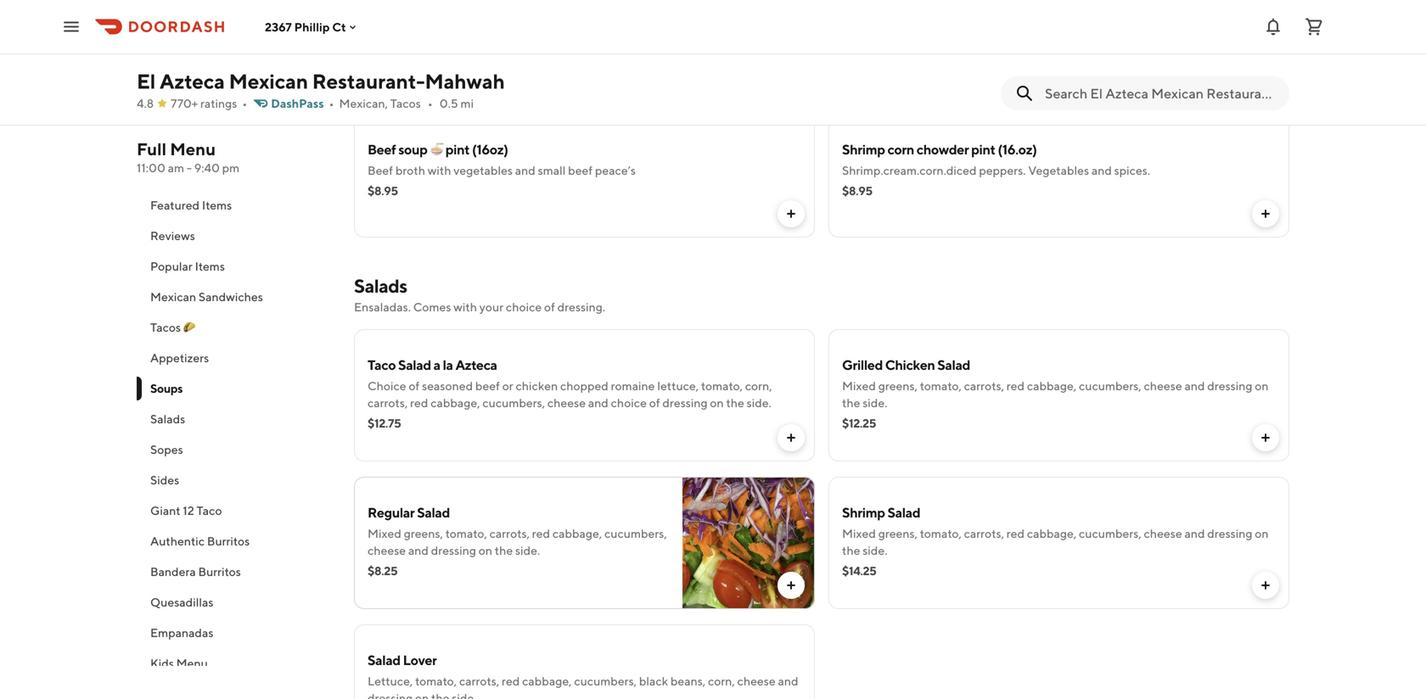Task type: describe. For each thing, give the bounding box(es) containing it.
appetizers
[[150, 351, 209, 365]]

side
[[436, 41, 458, 55]]

kids menu button
[[137, 648, 334, 679]]

sopes
[[150, 443, 183, 457]]

cabbage, inside regular salad mixed greens, tomato, carrots, red cabbage, cucumbers, cheese and dressing on the side. $8.25
[[552, 527, 602, 541]]

taco inside taco salad a la azteca choice of seasoned beef or chicken chopped romaine lettuce, tomato, corn, carrots, red cabbage, cucumbers, cheese and choice of dressing on the side. $12.75
[[368, 357, 396, 373]]

and inside grilled chicken salad mixed greens, tomato, carrots, red cabbage, cucumbers, cheese and dressing on the side. $12.25
[[1185, 379, 1205, 393]]

mexican sandwiches
[[150, 290, 263, 304]]

cabbage, inside grilled chicken salad mixed greens, tomato, carrots, red cabbage, cucumbers, cheese and dressing on the side. $12.25
[[1027, 379, 1076, 393]]

quesadillas button
[[137, 587, 334, 618]]

carrots, inside salad lover lettuce, tomato, carrots, red cabbage, cucumbers, black beans, corn, cheese and dressing on the side.
[[459, 674, 499, 688]]

black
[[639, 674, 668, 688]]

authentic burritos
[[150, 534, 250, 548]]

greens, inside grilled chicken salad mixed greens, tomato, carrots, red cabbage, cucumbers, cheese and dressing on the side. $12.25
[[878, 379, 918, 393]]

el azteca mexican restaurant-mahwah
[[137, 69, 505, 93]]

bandera burritos button
[[137, 557, 334, 587]]

avocado.cilantro.cheese
[[441, 24, 572, 38]]

open menu image
[[61, 17, 81, 37]]

beans,
[[670, 674, 706, 688]]

a
[[433, 357, 440, 373]]

beef inside taco salad a la azteca choice of seasoned beef or chicken chopped romaine lettuce, tomato, corn, carrots, red cabbage, cucumbers, cheese and choice of dressing on the side. $12.75
[[475, 379, 500, 393]]

popular items
[[150, 259, 225, 273]]

side. inside taco salad a la azteca choice of seasoned beef or chicken chopped romaine lettuce, tomato, corn, carrots, red cabbage, cucumbers, cheese and choice of dressing on the side. $12.75
[[747, 396, 771, 410]]

0 vertical spatial tacos
[[390, 96, 421, 110]]

notification bell image
[[1263, 17, 1283, 37]]

soups
[[150, 382, 183, 396]]

salads for salads ensaladas. comes with your choice of dressing.
[[354, 275, 407, 297]]

broth.black
[[415, 7, 477, 21]]

cucumbers, inside salad lover lettuce, tomato, carrots, red cabbage, cucumbers, black beans, corn, cheese and dressing on the side.
[[574, 674, 637, 688]]

appetizers button
[[137, 343, 334, 373]]

mexican,
[[339, 96, 388, 110]]

salad for shrimp salad
[[887, 505, 920, 521]]

sides button
[[137, 465, 334, 496]]

giant 12 taco
[[150, 504, 222, 518]]

sides
[[150, 473, 179, 487]]

cucumbers, inside regular salad mixed greens, tomato, carrots, red cabbage, cucumbers, cheese and dressing on the side. $8.25
[[604, 527, 667, 541]]

red inside regular salad mixed greens, tomato, carrots, red cabbage, cucumbers, cheese and dressing on the side. $8.25
[[532, 527, 550, 541]]

kids
[[150, 657, 174, 671]]

seasoned
[[422, 379, 473, 393]]

grilled
[[842, 357, 883, 373]]

reviews button
[[137, 221, 334, 251]]

giant 12 taco button
[[137, 496, 334, 526]]

cheese inside taco salad a la azteca choice of seasoned beef or chicken chopped romaine lettuce, tomato, corn, carrots, red cabbage, cucumbers, cheese and choice of dressing on the side. $12.75
[[547, 396, 586, 410]]

dressing inside grilled chicken salad mixed greens, tomato, carrots, red cabbage, cucumbers, cheese and dressing on the side. $12.25
[[1207, 379, 1252, 393]]

$8.95 inside the shrimp corn chowder pint (16.oz) shrimp.cream.corn.diced peppers. vegetables and spices. $8.95
[[842, 184, 872, 198]]

$12.25
[[842, 416, 876, 430]]

on inside grilled chicken salad mixed greens, tomato, carrots, red cabbage, cucumbers, cheese and dressing on the side. $12.25
[[1255, 379, 1269, 393]]

ensaladas.
[[354, 300, 411, 314]]

restaurant-
[[312, 69, 425, 93]]

2 • from the left
[[329, 96, 334, 110]]

shrimp for shrimp salad
[[842, 505, 885, 521]]

$8.75
[[368, 45, 397, 59]]

corn, inside salad lover lettuce, tomato, carrots, red cabbage, cucumbers, black beans, corn, cheese and dressing on the side.
[[708, 674, 735, 688]]

tacos 🌮
[[150, 320, 195, 334]]

side. inside salad lover lettuce, tomato, carrots, red cabbage, cucumbers, black beans, corn, cheese and dressing on the side.
[[452, 691, 477, 699]]

salads for salads
[[150, 412, 185, 426]]

lettuce,
[[368, 674, 413, 688]]

chicken inside grilled chicken salad mixed greens, tomato, carrots, red cabbage, cucumbers, cheese and dressing on the side. $12.25
[[885, 357, 935, 373]]

authentic
[[150, 534, 205, 548]]

reviews
[[150, 229, 195, 243]]

regular
[[368, 505, 415, 521]]

dressing.
[[557, 300, 605, 314]]

• for mexican, tacos • 0.5 mi
[[428, 96, 433, 110]]

add item to cart image for taco salad a la azteca
[[784, 431, 798, 445]]

mixed inside grilled chicken salad mixed greens, tomato, carrots, red cabbage, cucumbers, cheese and dressing on the side. $12.25
[[842, 379, 876, 393]]

carrots, inside taco salad a la azteca choice of seasoned beef or chicken chopped romaine lettuce, tomato, corn, carrots, red cabbage, cucumbers, cheese and choice of dressing on the side. $12.75
[[368, 396, 408, 410]]

cabbage, inside taco salad a la azteca choice of seasoned beef or chicken chopped romaine lettuce, tomato, corn, carrots, red cabbage, cucumbers, cheese and choice of dressing on the side. $12.75
[[431, 396, 480, 410]]

vegetables
[[454, 163, 513, 177]]

featured
[[150, 198, 200, 212]]

chopped
[[560, 379, 608, 393]]

popular
[[150, 259, 192, 273]]

vegetables
[[1028, 163, 1089, 177]]

broth
[[395, 163, 425, 177]]

the inside chicken broth.black beans.peppers.onions.corn. hominy.fresh avocado.cilantro.cheese and  crispy tortilla strips on the side
[[415, 41, 433, 55]]

lover
[[403, 652, 437, 668]]

peace's
[[595, 163, 636, 177]]

9:40
[[194, 161, 220, 175]]

soup
[[398, 141, 427, 157]]

side. inside regular salad mixed greens, tomato, carrots, red cabbage, cucumbers, cheese and dressing on the side. $8.25
[[515, 544, 540, 558]]

mexican inside button
[[150, 290, 196, 304]]

salad inside grilled chicken salad mixed greens, tomato, carrots, red cabbage, cucumbers, cheese and dressing on the side. $12.25
[[937, 357, 970, 373]]

on inside salad lover lettuce, tomato, carrots, red cabbage, cucumbers, black beans, corn, cheese and dressing on the side.
[[415, 691, 429, 699]]

menu for kids
[[176, 657, 208, 671]]

cheese inside shrimp salad mixed greens, tomato, carrots, red cabbage, cucumbers, cheese and dressing on the side. $14.25
[[1144, 527, 1182, 541]]

dashpass •
[[271, 96, 334, 110]]

12
[[183, 504, 194, 518]]

regular salad image
[[682, 477, 815, 609]]

beans.peppers.onions.corn.
[[479, 7, 626, 21]]

tomato, inside shrimp salad mixed greens, tomato, carrots, red cabbage, cucumbers, cheese and dressing on the side. $14.25
[[920, 527, 962, 541]]

pm
[[222, 161, 240, 175]]

grilled chicken salad mixed greens, tomato, carrots, red cabbage, cucumbers, cheese and dressing on the side. $12.25
[[842, 357, 1269, 430]]

bandera burritos
[[150, 565, 241, 579]]

red inside taco salad a la azteca choice of seasoned beef or chicken chopped romaine lettuce, tomato, corn, carrots, red cabbage, cucumbers, cheese and choice of dressing on the side. $12.75
[[410, 396, 428, 410]]

red inside grilled chicken salad mixed greens, tomato, carrots, red cabbage, cucumbers, cheese and dressing on the side. $12.25
[[1006, 379, 1025, 393]]

0.5
[[439, 96, 458, 110]]

dressing inside salad lover lettuce, tomato, carrots, red cabbage, cucumbers, black beans, corn, cheese and dressing on the side.
[[368, 691, 413, 699]]

2367 phillip ct
[[265, 20, 346, 34]]

regular salad mixed greens, tomato, carrots, red cabbage, cucumbers, cheese and dressing on the side. $8.25
[[368, 505, 667, 578]]

11:00
[[137, 161, 165, 175]]

or
[[502, 379, 513, 393]]

🌮
[[183, 320, 195, 334]]

-
[[187, 161, 192, 175]]

on inside taco salad a la azteca choice of seasoned beef or chicken chopped romaine lettuce, tomato, corn, carrots, red cabbage, cucumbers, cheese and choice of dressing on the side. $12.75
[[710, 396, 724, 410]]

red inside shrimp salad mixed greens, tomato, carrots, red cabbage, cucumbers, cheese and dressing on the side. $14.25
[[1006, 527, 1025, 541]]

tomato, inside salad lover lettuce, tomato, carrots, red cabbage, cucumbers, black beans, corn, cheese and dressing on the side.
[[415, 674, 457, 688]]

carrots, inside regular salad mixed greens, tomato, carrots, red cabbage, cucumbers, cheese and dressing on the side. $8.25
[[489, 527, 530, 541]]

🍜
[[430, 141, 443, 157]]

on inside shrimp salad mixed greens, tomato, carrots, red cabbage, cucumbers, cheese and dressing on the side. $14.25
[[1255, 527, 1269, 541]]

dressing inside shrimp salad mixed greens, tomato, carrots, red cabbage, cucumbers, cheese and dressing on the side. $14.25
[[1207, 527, 1252, 541]]

sandwiches
[[199, 290, 263, 304]]

featured items button
[[137, 190, 334, 221]]

cabbage, inside shrimp salad mixed greens, tomato, carrots, red cabbage, cucumbers, cheese and dressing on the side. $14.25
[[1027, 527, 1076, 541]]

salad inside salad lover lettuce, tomato, carrots, red cabbage, cucumbers, black beans, corn, cheese and dressing on the side.
[[368, 652, 400, 668]]

bandera
[[150, 565, 196, 579]]

crispy
[[597, 24, 628, 38]]

el
[[137, 69, 156, 93]]

of for salads
[[544, 300, 555, 314]]

salad for regular salad
[[417, 505, 450, 521]]

tacos inside button
[[150, 320, 181, 334]]

pint for (16oz)
[[445, 141, 470, 157]]

lettuce,
[[657, 379, 699, 393]]

and inside the shrimp corn chowder pint (16.oz) shrimp.cream.corn.diced peppers. vegetables and spices. $8.95
[[1091, 163, 1112, 177]]

the inside taco salad a la azteca choice of seasoned beef or chicken chopped romaine lettuce, tomato, corn, carrots, red cabbage, cucumbers, cheese and choice of dressing on the side. $12.75
[[726, 396, 744, 410]]

ct
[[332, 20, 346, 34]]

of for taco
[[409, 379, 420, 393]]

0 vertical spatial azteca
[[160, 69, 225, 93]]

and inside chicken broth.black beans.peppers.onions.corn. hominy.fresh avocado.cilantro.cheese and  crispy tortilla strips on the side
[[574, 24, 594, 38]]

770+
[[171, 96, 198, 110]]

2 beef from the top
[[368, 163, 393, 177]]



Task type: vqa. For each thing, say whether or not it's contained in the screenshot.
Menu
yes



Task type: locate. For each thing, give the bounding box(es) containing it.
1 • from the left
[[242, 96, 247, 110]]

1 vertical spatial menu
[[176, 657, 208, 671]]

0 horizontal spatial chicken
[[368, 7, 413, 21]]

small
[[538, 163, 566, 177]]

pint right 🍜 on the left top
[[445, 141, 470, 157]]

choice right your
[[506, 300, 542, 314]]

items
[[202, 198, 232, 212], [195, 259, 225, 273]]

choice
[[368, 379, 406, 393]]

• down el azteca mexican restaurant-mahwah at the top left of the page
[[329, 96, 334, 110]]

greens, inside shrimp salad mixed greens, tomato, carrots, red cabbage, cucumbers, cheese and dressing on the side. $14.25
[[878, 527, 918, 541]]

mixed down 'grilled'
[[842, 379, 876, 393]]

greens,
[[878, 379, 918, 393], [404, 527, 443, 541], [878, 527, 918, 541]]

salads up sopes on the left bottom of page
[[150, 412, 185, 426]]

0 vertical spatial beef
[[368, 141, 396, 157]]

the inside salad lover lettuce, tomato, carrots, red cabbage, cucumbers, black beans, corn, cheese and dressing on the side.
[[431, 691, 449, 699]]

0 horizontal spatial taco
[[197, 504, 222, 518]]

items up the reviews button
[[202, 198, 232, 212]]

chicken inside chicken broth.black beans.peppers.onions.corn. hominy.fresh avocado.cilantro.cheese and  crispy tortilla strips on the side
[[368, 7, 413, 21]]

shrimp left corn
[[842, 141, 885, 157]]

2 shrimp from the top
[[842, 505, 885, 521]]

greens, for regular salad
[[404, 527, 443, 541]]

1 horizontal spatial corn,
[[745, 379, 772, 393]]

mexican up dashpass
[[229, 69, 308, 93]]

choice inside taco salad a la azteca choice of seasoned beef or chicken chopped romaine lettuce, tomato, corn, carrots, red cabbage, cucumbers, cheese and choice of dressing on the side. $12.75
[[611, 396, 647, 410]]

of
[[544, 300, 555, 314], [409, 379, 420, 393], [649, 396, 660, 410]]

add item to cart image
[[784, 579, 798, 592]]

the inside regular salad mixed greens, tomato, carrots, red cabbage, cucumbers, cheese and dressing on the side. $8.25
[[495, 544, 513, 558]]

shrimp for shrimp corn chowder pint (16.oz)
[[842, 141, 885, 157]]

1 horizontal spatial mexican
[[229, 69, 308, 93]]

0 horizontal spatial tacos
[[150, 320, 181, 334]]

mixed for regular salad
[[368, 527, 401, 541]]

and inside shrimp salad mixed greens, tomato, carrots, red cabbage, cucumbers, cheese and dressing on the side. $14.25
[[1185, 527, 1205, 541]]

0 vertical spatial taco
[[368, 357, 396, 373]]

1 vertical spatial beef
[[475, 379, 500, 393]]

choice inside salads ensaladas. comes with your choice of dressing.
[[506, 300, 542, 314]]

pint up peppers.
[[971, 141, 995, 157]]

cucumbers, inside shrimp salad mixed greens, tomato, carrots, red cabbage, cucumbers, cheese and dressing on the side. $14.25
[[1079, 527, 1141, 541]]

tacos right the mexican,
[[390, 96, 421, 110]]

full menu 11:00 am - 9:40 pm
[[137, 139, 240, 175]]

beef
[[368, 141, 396, 157], [368, 163, 393, 177]]

salad inside regular salad mixed greens, tomato, carrots, red cabbage, cucumbers, cheese and dressing on the side. $8.25
[[417, 505, 450, 521]]

cheese inside regular salad mixed greens, tomato, carrots, red cabbage, cucumbers, cheese and dressing on the side. $8.25
[[368, 544, 406, 558]]

2 pint from the left
[[971, 141, 995, 157]]

1 horizontal spatial salads
[[354, 275, 407, 297]]

Item Search search field
[[1045, 84, 1276, 103]]

with down 🍜 on the left top
[[428, 163, 451, 177]]

add item to cart image for shrimp salad
[[1259, 579, 1272, 592]]

0 horizontal spatial of
[[409, 379, 420, 393]]

tomato, inside taco salad a la azteca choice of seasoned beef or chicken chopped romaine lettuce, tomato, corn, carrots, red cabbage, cucumbers, cheese and choice of dressing on the side. $12.75
[[701, 379, 743, 393]]

mexican up tacos 🌮
[[150, 290, 196, 304]]

0 horizontal spatial mexican
[[150, 290, 196, 304]]

mixed inside shrimp salad mixed greens, tomato, carrots, red cabbage, cucumbers, cheese and dressing on the side. $14.25
[[842, 527, 876, 541]]

0 vertical spatial choice
[[506, 300, 542, 314]]

0 vertical spatial mexican
[[229, 69, 308, 93]]

with inside beef soup 🍜 pint (16oz) beef broth with vegetables and  small beef peace's $8.95
[[428, 163, 451, 177]]

tomato, inside grilled chicken salad mixed greens, tomato, carrots, red cabbage, cucumbers, cheese and dressing on the side. $12.25
[[920, 379, 962, 393]]

mi
[[461, 96, 474, 110]]

salads inside button
[[150, 412, 185, 426]]

items inside popular items button
[[195, 259, 225, 273]]

salad inside taco salad a la azteca choice of seasoned beef or chicken chopped romaine lettuce, tomato, corn, carrots, red cabbage, cucumbers, cheese and choice of dressing on the side. $12.75
[[398, 357, 431, 373]]

1 beef from the top
[[368, 141, 396, 157]]

1 vertical spatial azteca
[[455, 357, 497, 373]]

1 vertical spatial items
[[195, 259, 225, 273]]

0 horizontal spatial salads
[[150, 412, 185, 426]]

dashpass
[[271, 96, 324, 110]]

tacos 🌮 button
[[137, 312, 334, 343]]

with
[[428, 163, 451, 177], [453, 300, 477, 314]]

1 horizontal spatial chicken
[[885, 357, 935, 373]]

salads inside salads ensaladas. comes with your choice of dressing.
[[354, 275, 407, 297]]

2 horizontal spatial •
[[428, 96, 433, 110]]

and inside salad lover lettuce, tomato, carrots, red cabbage, cucumbers, black beans, corn, cheese and dressing on the side.
[[778, 674, 798, 688]]

1 horizontal spatial azteca
[[455, 357, 497, 373]]

carrots,
[[964, 379, 1004, 393], [368, 396, 408, 410], [489, 527, 530, 541], [964, 527, 1004, 541], [459, 674, 499, 688]]

chicken tortilla soup pint( 16.oz) image
[[682, 0, 815, 90]]

the
[[415, 41, 433, 55], [726, 396, 744, 410], [842, 396, 860, 410], [495, 544, 513, 558], [842, 544, 860, 558], [431, 691, 449, 699]]

of right choice at the left of page
[[409, 379, 420, 393]]

$8.95 down shrimp.cream.corn.diced
[[842, 184, 872, 198]]

giant
[[150, 504, 180, 518]]

empanadas
[[150, 626, 213, 640]]

greens, for shrimp salad
[[878, 527, 918, 541]]

strips
[[368, 41, 397, 55]]

$14.25
[[842, 564, 876, 578]]

0 vertical spatial burritos
[[207, 534, 250, 548]]

taco right "12"
[[197, 504, 222, 518]]

1 horizontal spatial with
[[453, 300, 477, 314]]

the inside shrimp salad mixed greens, tomato, carrots, red cabbage, cucumbers, cheese and dressing on the side. $14.25
[[842, 544, 860, 558]]

side. inside grilled chicken salad mixed greens, tomato, carrots, red cabbage, cucumbers, cheese and dressing on the side. $12.25
[[863, 396, 887, 410]]

$12.75
[[368, 416, 401, 430]]

• for 770+ ratings •
[[242, 96, 247, 110]]

menu up -
[[170, 139, 216, 159]]

peppers.
[[979, 163, 1026, 177]]

0 vertical spatial menu
[[170, 139, 216, 159]]

0 vertical spatial items
[[202, 198, 232, 212]]

0 vertical spatial shrimp
[[842, 141, 885, 157]]

2 $8.95 from the left
[[842, 184, 872, 198]]

romaine
[[611, 379, 655, 393]]

2367
[[265, 20, 292, 34]]

1 horizontal spatial tacos
[[390, 96, 421, 110]]

$8.95 inside beef soup 🍜 pint (16oz) beef broth with vegetables and  small beef peace's $8.95
[[368, 184, 398, 198]]

tomato, inside regular salad mixed greens, tomato, carrots, red cabbage, cucumbers, cheese and dressing on the side. $8.25
[[445, 527, 487, 541]]

and inside taco salad a la azteca choice of seasoned beef or chicken chopped romaine lettuce, tomato, corn, carrots, red cabbage, cucumbers, cheese and choice of dressing on the side. $12.75
[[588, 396, 608, 410]]

azteca up 770+
[[160, 69, 225, 93]]

shrimp.cream.corn.diced
[[842, 163, 977, 177]]

0 horizontal spatial beef
[[475, 379, 500, 393]]

azteca
[[160, 69, 225, 93], [455, 357, 497, 373]]

mexican, tacos • 0.5 mi
[[339, 96, 474, 110]]

1 vertical spatial taco
[[197, 504, 222, 518]]

0 vertical spatial chicken
[[368, 7, 413, 21]]

1 vertical spatial with
[[453, 300, 477, 314]]

burritos for bandera burritos
[[198, 565, 241, 579]]

pint inside beef soup 🍜 pint (16oz) beef broth with vegetables and  small beef peace's $8.95
[[445, 141, 470, 157]]

cucumbers,
[[1079, 379, 1141, 393], [482, 396, 545, 410], [604, 527, 667, 541], [1079, 527, 1141, 541], [574, 674, 637, 688]]

1 vertical spatial corn,
[[708, 674, 735, 688]]

items up mexican sandwiches
[[195, 259, 225, 273]]

2367 phillip ct button
[[265, 20, 360, 34]]

mexican
[[229, 69, 308, 93], [150, 290, 196, 304]]

mahwah
[[425, 69, 505, 93]]

1 vertical spatial beef
[[368, 163, 393, 177]]

pint for (16.oz)
[[971, 141, 995, 157]]

beef left soup
[[368, 141, 396, 157]]

cabbage, inside salad lover lettuce, tomato, carrots, red cabbage, cucumbers, black beans, corn, cheese and dressing on the side.
[[522, 674, 572, 688]]

• right ratings
[[242, 96, 247, 110]]

(16.oz)
[[998, 141, 1037, 157]]

with left your
[[453, 300, 477, 314]]

corn, right beans,
[[708, 674, 735, 688]]

taco inside button
[[197, 504, 222, 518]]

beef soup 🍜 pint (16oz) beef broth with vegetables and  small beef peace's $8.95
[[368, 141, 636, 198]]

full
[[137, 139, 166, 159]]

shrimp inside shrimp salad mixed greens, tomato, carrots, red cabbage, cucumbers, cheese and dressing on the side. $14.25
[[842, 505, 885, 521]]

(16oz)
[[472, 141, 508, 157]]

chicken up hominy.fresh
[[368, 7, 413, 21]]

items for popular items
[[195, 259, 225, 273]]

authentic burritos button
[[137, 526, 334, 557]]

1 vertical spatial salads
[[150, 412, 185, 426]]

spices.
[[1114, 163, 1150, 177]]

corn, right lettuce,
[[745, 379, 772, 393]]

1 vertical spatial mexican
[[150, 290, 196, 304]]

0 horizontal spatial corn,
[[708, 674, 735, 688]]

dressing
[[1207, 379, 1252, 393], [662, 396, 708, 410], [1207, 527, 1252, 541], [431, 544, 476, 558], [368, 691, 413, 699]]

0 vertical spatial corn,
[[745, 379, 772, 393]]

greens, inside regular salad mixed greens, tomato, carrots, red cabbage, cucumbers, cheese and dressing on the side. $8.25
[[404, 527, 443, 541]]

with inside salads ensaladas. comes with your choice of dressing.
[[453, 300, 477, 314]]

shrimp inside the shrimp corn chowder pint (16.oz) shrimp.cream.corn.diced peppers. vegetables and spices. $8.95
[[842, 141, 885, 157]]

1 horizontal spatial pint
[[971, 141, 995, 157]]

add item to cart image for grilled chicken salad
[[1259, 431, 1272, 445]]

0 horizontal spatial with
[[428, 163, 451, 177]]

1 pint from the left
[[445, 141, 470, 157]]

beef inside beef soup 🍜 pint (16oz) beef broth with vegetables and  small beef peace's $8.95
[[568, 163, 593, 177]]

cheese
[[1144, 379, 1182, 393], [547, 396, 586, 410], [1144, 527, 1182, 541], [368, 544, 406, 558], [737, 674, 776, 688]]

1 horizontal spatial taco
[[368, 357, 396, 373]]

1 vertical spatial of
[[409, 379, 420, 393]]

la
[[443, 357, 453, 373]]

of left dressing. at the top left of page
[[544, 300, 555, 314]]

mexican sandwiches button
[[137, 282, 334, 312]]

tortilla
[[631, 24, 666, 38]]

0 horizontal spatial pint
[[445, 141, 470, 157]]

mixed for shrimp salad
[[842, 527, 876, 541]]

ratings
[[200, 96, 237, 110]]

chicken
[[516, 379, 558, 393]]

menu inside button
[[176, 657, 208, 671]]

1 vertical spatial tacos
[[150, 320, 181, 334]]

0 horizontal spatial azteca
[[160, 69, 225, 93]]

salads up ensaladas.
[[354, 275, 407, 297]]

quesadillas
[[150, 595, 213, 609]]

mixed down regular
[[368, 527, 401, 541]]

on
[[399, 41, 413, 55], [1255, 379, 1269, 393], [710, 396, 724, 410], [1255, 527, 1269, 541], [479, 544, 492, 558], [415, 691, 429, 699]]

menu for full
[[170, 139, 216, 159]]

1 vertical spatial shrimp
[[842, 505, 885, 521]]

0 items, open order cart image
[[1304, 17, 1324, 37]]

items inside featured items "button"
[[202, 198, 232, 212]]

kids menu
[[150, 657, 208, 671]]

pint inside the shrimp corn chowder pint (16.oz) shrimp.cream.corn.diced peppers. vegetables and spices. $8.95
[[971, 141, 995, 157]]

dressing inside regular salad mixed greens, tomato, carrots, red cabbage, cucumbers, cheese and dressing on the side. $8.25
[[431, 544, 476, 558]]

3 • from the left
[[428, 96, 433, 110]]

1 horizontal spatial $8.95
[[842, 184, 872, 198]]

1 vertical spatial choice
[[611, 396, 647, 410]]

$8.95
[[368, 184, 398, 198], [842, 184, 872, 198]]

shrimp up $14.25
[[842, 505, 885, 521]]

0 horizontal spatial $8.95
[[368, 184, 398, 198]]

cucumbers, inside grilled chicken salad mixed greens, tomato, carrots, red cabbage, cucumbers, cheese and dressing on the side. $12.25
[[1079, 379, 1141, 393]]

0 horizontal spatial •
[[242, 96, 247, 110]]

taco up choice at the left of page
[[368, 357, 396, 373]]

add item to cart image for beef soup 🍜 pint (16oz)
[[784, 207, 798, 221]]

comes
[[413, 300, 451, 314]]

hominy.fresh
[[368, 24, 439, 38]]

chowder
[[917, 141, 969, 157]]

770+ ratings •
[[171, 96, 247, 110]]

menu right kids
[[176, 657, 208, 671]]

menu
[[170, 139, 216, 159], [176, 657, 208, 671]]

featured items
[[150, 198, 232, 212]]

beef left or
[[475, 379, 500, 393]]

2 horizontal spatial of
[[649, 396, 660, 410]]

sopes button
[[137, 435, 334, 465]]

0 vertical spatial beef
[[568, 163, 593, 177]]

1 vertical spatial chicken
[[885, 357, 935, 373]]

red
[[1006, 379, 1025, 393], [410, 396, 428, 410], [532, 527, 550, 541], [1006, 527, 1025, 541], [502, 674, 520, 688]]

1 horizontal spatial of
[[544, 300, 555, 314]]

dressing inside taco salad a la azteca choice of seasoned beef or chicken chopped romaine lettuce, tomato, corn, carrots, red cabbage, cucumbers, cheese and choice of dressing on the side. $12.75
[[662, 396, 708, 410]]

side.
[[747, 396, 771, 410], [863, 396, 887, 410], [515, 544, 540, 558], [863, 544, 887, 558], [452, 691, 477, 699]]

1 horizontal spatial •
[[329, 96, 334, 110]]

on inside regular salad mixed greens, tomato, carrots, red cabbage, cucumbers, cheese and dressing on the side. $8.25
[[479, 544, 492, 558]]

0 vertical spatial of
[[544, 300, 555, 314]]

1 vertical spatial burritos
[[198, 565, 241, 579]]

of down romaine
[[649, 396, 660, 410]]

cucumbers, inside taco salad a la azteca choice of seasoned beef or chicken chopped romaine lettuce, tomato, corn, carrots, red cabbage, cucumbers, cheese and choice of dressing on the side. $12.75
[[482, 396, 545, 410]]

the inside grilled chicken salad mixed greens, tomato, carrots, red cabbage, cucumbers, cheese and dressing on the side. $12.25
[[842, 396, 860, 410]]

of inside salads ensaladas. comes with your choice of dressing.
[[544, 300, 555, 314]]

empanadas button
[[137, 618, 334, 648]]

4.8
[[137, 96, 154, 110]]

carrots, inside grilled chicken salad mixed greens, tomato, carrots, red cabbage, cucumbers, cheese and dressing on the side. $12.25
[[964, 379, 1004, 393]]

add item to cart image
[[784, 207, 798, 221], [1259, 207, 1272, 221], [784, 431, 798, 445], [1259, 431, 1272, 445], [1259, 579, 1272, 592]]

and inside beef soup 🍜 pint (16oz) beef broth with vegetables and  small beef peace's $8.95
[[515, 163, 535, 177]]

azteca inside taco salad a la azteca choice of seasoned beef or chicken chopped romaine lettuce, tomato, corn, carrots, red cabbage, cucumbers, cheese and choice of dressing on the side. $12.75
[[455, 357, 497, 373]]

tacos
[[390, 96, 421, 110], [150, 320, 181, 334]]

carrots, inside shrimp salad mixed greens, tomato, carrots, red cabbage, cucumbers, cheese and dressing on the side. $14.25
[[964, 527, 1004, 541]]

2 vertical spatial of
[[649, 396, 660, 410]]

beef right the small
[[568, 163, 593, 177]]

corn, inside taco salad a la azteca choice of seasoned beef or chicken chopped romaine lettuce, tomato, corn, carrots, red cabbage, cucumbers, cheese and choice of dressing on the side. $12.75
[[745, 379, 772, 393]]

corn
[[887, 141, 914, 157]]

shrimp corn chowder pint (16.oz) shrimp.cream.corn.diced peppers. vegetables and spices. $8.95
[[842, 141, 1150, 198]]

add item to cart image for shrimp corn chowder pint (16.oz)
[[1259, 207, 1272, 221]]

your
[[479, 300, 503, 314]]

tacos left 🌮
[[150, 320, 181, 334]]

burritos for authentic burritos
[[207, 534, 250, 548]]

and inside regular salad mixed greens, tomato, carrots, red cabbage, cucumbers, cheese and dressing on the side. $8.25
[[408, 544, 429, 558]]

1 horizontal spatial choice
[[611, 396, 647, 410]]

1 shrimp from the top
[[842, 141, 885, 157]]

items for featured items
[[202, 198, 232, 212]]

0 horizontal spatial choice
[[506, 300, 542, 314]]

side. inside shrimp salad mixed greens, tomato, carrots, red cabbage, cucumbers, cheese and dressing on the side. $14.25
[[863, 544, 887, 558]]

burritos down authentic burritos button
[[198, 565, 241, 579]]

mixed inside regular salad mixed greens, tomato, carrots, red cabbage, cucumbers, cheese and dressing on the side. $8.25
[[368, 527, 401, 541]]

choice down romaine
[[611, 396, 647, 410]]

beef left broth
[[368, 163, 393, 177]]

cheese inside grilled chicken salad mixed greens, tomato, carrots, red cabbage, cucumbers, cheese and dressing on the side. $12.25
[[1144, 379, 1182, 393]]

mixed
[[842, 379, 876, 393], [368, 527, 401, 541], [842, 527, 876, 541]]

0 vertical spatial salads
[[354, 275, 407, 297]]

0 vertical spatial with
[[428, 163, 451, 177]]

and
[[574, 24, 594, 38], [515, 163, 535, 177], [1091, 163, 1112, 177], [1185, 379, 1205, 393], [588, 396, 608, 410], [1185, 527, 1205, 541], [408, 544, 429, 558], [778, 674, 798, 688]]

1 $8.95 from the left
[[368, 184, 398, 198]]

• left "0.5"
[[428, 96, 433, 110]]

salads ensaladas. comes with your choice of dressing.
[[354, 275, 605, 314]]

azteca right la
[[455, 357, 497, 373]]

salad for taco salad a la azteca
[[398, 357, 431, 373]]

red inside salad lover lettuce, tomato, carrots, red cabbage, cucumbers, black beans, corn, cheese and dressing on the side.
[[502, 674, 520, 688]]

beef
[[568, 163, 593, 177], [475, 379, 500, 393]]

1 horizontal spatial beef
[[568, 163, 593, 177]]

mixed up $14.25
[[842, 527, 876, 541]]

taco salad a la azteca choice of seasoned beef or chicken chopped romaine lettuce, tomato, corn, carrots, red cabbage, cucumbers, cheese and choice of dressing on the side. $12.75
[[368, 357, 772, 430]]

burritos down giant 12 taco button
[[207, 534, 250, 548]]

menu inside full menu 11:00 am - 9:40 pm
[[170, 139, 216, 159]]

on inside chicken broth.black beans.peppers.onions.corn. hominy.fresh avocado.cilantro.cheese and  crispy tortilla strips on the side
[[399, 41, 413, 55]]

cheese inside salad lover lettuce, tomato, carrots, red cabbage, cucumbers, black beans, corn, cheese and dressing on the side.
[[737, 674, 776, 688]]

chicken broth.black beans.peppers.onions.corn. hominy.fresh avocado.cilantro.cheese and  crispy tortilla strips on the side
[[368, 7, 666, 55]]

$8.95 down broth
[[368, 184, 398, 198]]

salad inside shrimp salad mixed greens, tomato, carrots, red cabbage, cucumbers, cheese and dressing on the side. $14.25
[[887, 505, 920, 521]]

chicken right 'grilled'
[[885, 357, 935, 373]]



